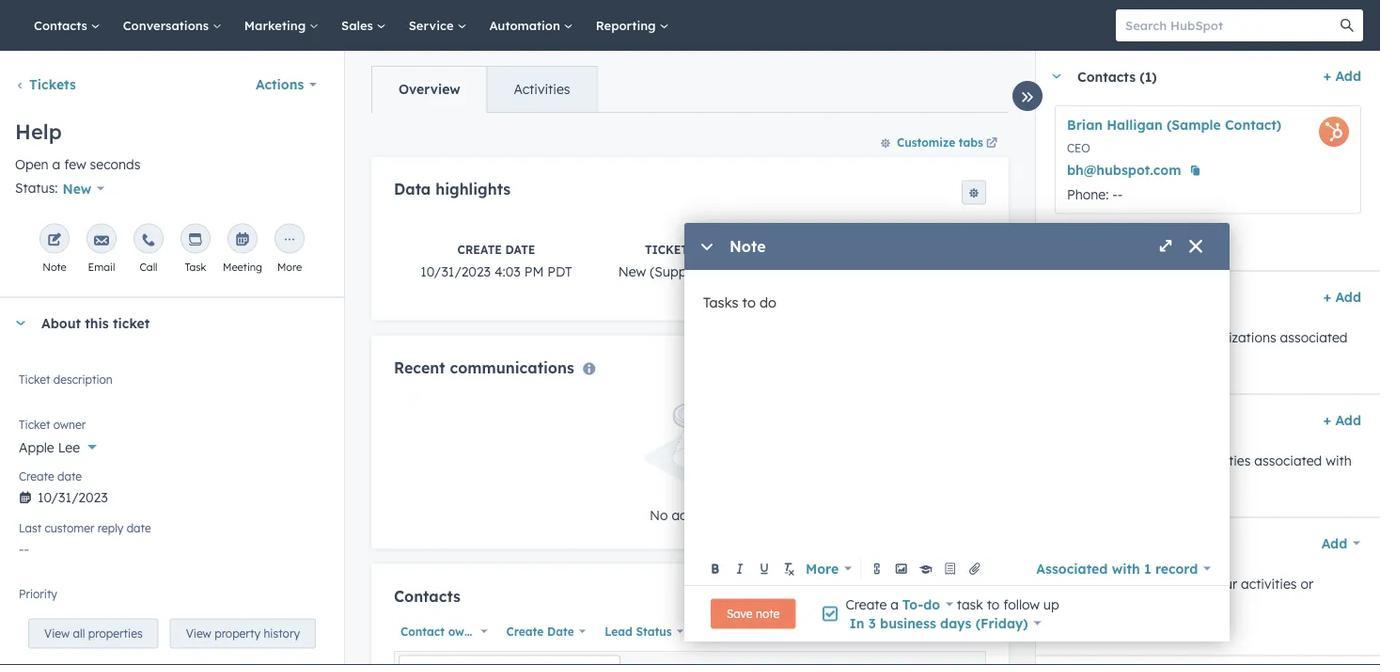 Task type: vqa. For each thing, say whether or not it's contained in the screenshot.
the marketing LINK
yes



Task type: locate. For each thing, give the bounding box(es) containing it.
+ add button for see the businesses or organizations associated with this record.
[[1324, 285, 1362, 308]]

the left businesses
[[1082, 329, 1102, 345]]

1 horizontal spatial more
[[806, 560, 839, 577]]

create down the apple
[[19, 469, 54, 483]]

1 vertical spatial see
[[1055, 575, 1078, 592]]

1 vertical spatial date
[[57, 469, 82, 483]]

last inside "popup button"
[[703, 624, 727, 638]]

meeting image
[[235, 233, 250, 248]]

2 + add button from the top
[[1324, 285, 1362, 308]]

0 vertical spatial + add
[[1324, 68, 1362, 84]]

create right "contact owner" popup button
[[507, 624, 544, 638]]

1 vertical spatial new
[[619, 263, 647, 279]]

0 vertical spatial see
[[1055, 329, 1078, 345]]

2 + add from the top
[[1324, 288, 1362, 305]]

0 vertical spatial with
[[1055, 351, 1081, 368]]

this inside 'see the files attached to your activities or uploaded to this record.'
[[1134, 598, 1156, 614]]

2 vertical spatial record.
[[1160, 598, 1203, 614]]

bh@hubspot.com
[[1068, 162, 1182, 178]]

2 horizontal spatial contacts
[[1078, 68, 1136, 84]]

the up uploaded
[[1082, 575, 1102, 592]]

more image
[[282, 233, 297, 248]]

view
[[1055, 228, 1087, 245], [44, 626, 70, 640], [186, 626, 211, 640]]

0 vertical spatial record.
[[1111, 351, 1154, 368]]

create
[[458, 242, 502, 256], [19, 469, 54, 483], [846, 596, 887, 612], [507, 624, 544, 638]]

contacts
[[1166, 228, 1223, 245]]

last
[[19, 521, 42, 535], [703, 624, 727, 638]]

a for create
[[891, 596, 899, 612]]

0 vertical spatial do
[[760, 294, 777, 311]]

customer
[[45, 521, 94, 535]]

contacts inside dropdown button
[[1078, 68, 1136, 84]]

reporting
[[596, 17, 660, 33]]

1 horizontal spatial with
[[1112, 560, 1141, 577]]

contacts up contact
[[394, 587, 461, 605]]

view inside view associated contacts link
[[1055, 228, 1087, 245]]

date inside create date 10/31/2023 4:03 pm pdt
[[506, 242, 536, 256]]

create date
[[507, 624, 574, 638]]

or inside see the businesses or organizations associated with this record.
[[1176, 329, 1189, 345]]

view for view property history
[[186, 626, 211, 640]]

2 horizontal spatial with
[[1327, 452, 1353, 468]]

0 vertical spatial + add button
[[1324, 65, 1362, 87]]

view down phone:
[[1055, 228, 1087, 245]]

1 vertical spatial ticket
[[19, 372, 50, 386]]

ceo
[[1068, 141, 1091, 155]]

contact
[[401, 624, 445, 638]]

the inside 'see the files attached to your activities or uploaded to this record.'
[[1082, 575, 1102, 592]]

0 vertical spatial note
[[730, 237, 766, 256]]

or right the activities
[[1301, 575, 1314, 592]]

activities
[[514, 81, 570, 97]]

automation
[[490, 17, 564, 33]]

1 vertical spatial the
[[1092, 452, 1112, 468]]

option
[[79, 594, 119, 610]]

the for files
[[1082, 575, 1102, 592]]

1 vertical spatial associated
[[1281, 329, 1348, 345]]

new left '(support'
[[619, 263, 647, 279]]

task image
[[188, 233, 203, 248]]

note image
[[47, 233, 62, 248]]

a
[[52, 156, 60, 173], [891, 596, 899, 612]]

1 horizontal spatial new
[[619, 263, 647, 279]]

2 vertical spatial the
[[1082, 575, 1102, 592]]

recent
[[394, 358, 445, 377]]

this
[[85, 315, 109, 331], [1085, 351, 1107, 368], [1055, 475, 1078, 491], [1134, 598, 1156, 614]]

1 vertical spatial + add
[[1324, 288, 1362, 305]]

associated right organizations
[[1281, 329, 1348, 345]]

this down businesses
[[1085, 351, 1107, 368]]

1 vertical spatial last
[[703, 624, 727, 638]]

3 + add button from the top
[[1324, 409, 1362, 431]]

pipeline)
[[709, 263, 762, 279]]

1 vertical spatial +
[[1324, 288, 1332, 305]]

see
[[1055, 329, 1078, 345], [1055, 575, 1078, 592]]

associated with 1 record button
[[1037, 555, 1212, 582]]

owner right contact
[[448, 624, 483, 638]]

tickets link
[[15, 76, 76, 93]]

2 horizontal spatial view
[[1055, 228, 1087, 245]]

ticket left description
[[19, 372, 50, 386]]

associated inside see the businesses or organizations associated with this record.
[[1281, 329, 1348, 345]]

about
[[41, 315, 81, 331]]

0 vertical spatial more
[[277, 260, 302, 273]]

0 horizontal spatial owner
[[53, 418, 86, 432]]

0 vertical spatial owner
[[53, 418, 86, 432]]

contacts up tickets
[[34, 17, 91, 33]]

see up up
[[1055, 575, 1078, 592]]

0 vertical spatial a
[[52, 156, 60, 173]]

1 horizontal spatial date
[[777, 624, 804, 638]]

attached
[[1134, 575, 1190, 592]]

see inside see the businesses or organizations associated with this record.
[[1055, 329, 1078, 345]]

see left businesses
[[1055, 329, 1078, 345]]

your
[[1210, 575, 1238, 592]]

do down pipeline)
[[760, 294, 777, 311]]

to
[[743, 294, 756, 311], [1194, 575, 1207, 592], [987, 596, 1000, 612], [1118, 598, 1131, 614]]

last left customer
[[19, 521, 42, 535]]

ticket up '(support'
[[645, 242, 689, 256]]

more
[[277, 260, 302, 273], [806, 560, 839, 577]]

1 horizontal spatial contacts
[[394, 587, 461, 605]]

create up 10/31/2023
[[458, 242, 502, 256]]

1 horizontal spatial owner
[[448, 624, 483, 638]]

1 horizontal spatial do
[[924, 596, 941, 612]]

1 vertical spatial owner
[[448, 624, 483, 638]]

0 vertical spatial last
[[19, 521, 42, 535]]

0 vertical spatial date
[[506, 242, 536, 256]]

2 horizontal spatial date
[[506, 242, 536, 256]]

the inside see the businesses or organizations associated with this record.
[[1082, 329, 1102, 345]]

last for last customer reply date
[[19, 521, 42, 535]]

apple lee button
[[19, 428, 325, 459]]

last activity date button
[[696, 619, 804, 644]]

date down the lee
[[57, 469, 82, 483]]

create date 10/31/2023 4:03 pm pdt
[[421, 242, 573, 279]]

save note
[[727, 607, 780, 621]]

1 horizontal spatial view
[[186, 626, 211, 640]]

to-
[[903, 596, 924, 612]]

owner inside popup button
[[448, 624, 483, 638]]

record. down businesses
[[1111, 351, 1154, 368]]

in 3 business days (friday) button
[[850, 612, 1042, 634]]

track the revenue opportunities associated with this record.
[[1055, 452, 1353, 491]]

do up the "in 3 business days (friday)" at the bottom right of page
[[924, 596, 941, 612]]

1 vertical spatial a
[[891, 596, 899, 612]]

1 vertical spatial do
[[924, 596, 941, 612]]

ticket for ticket description
[[19, 372, 50, 386]]

this left the ticket
[[85, 315, 109, 331]]

2 + from the top
[[1324, 288, 1332, 305]]

tasks to do
[[704, 294, 781, 311]]

track
[[1055, 452, 1089, 468]]

0 horizontal spatial last
[[19, 521, 42, 535]]

record. down 'attached'
[[1160, 598, 1203, 614]]

0 vertical spatial or
[[1176, 329, 1189, 345]]

2 vertical spatial +
[[1324, 412, 1332, 428]]

ticket
[[645, 242, 689, 256], [19, 372, 50, 386], [19, 418, 50, 432]]

+
[[1324, 68, 1332, 84], [1324, 288, 1332, 305], [1324, 412, 1332, 428]]

contacts link
[[23, 0, 112, 51]]

(1)
[[1140, 68, 1158, 84]]

conversations
[[123, 17, 212, 33]]

0 horizontal spatial date
[[547, 624, 574, 638]]

2 vertical spatial with
[[1112, 560, 1141, 577]]

new down "open a few seconds"
[[63, 180, 92, 196]]

overview
[[399, 81, 461, 97]]

see for see the files attached to your activities or uploaded to this record.
[[1055, 575, 1078, 592]]

owner
[[53, 418, 86, 432], [448, 624, 483, 638]]

last customer reply date
[[19, 521, 151, 535]]

date left lead
[[547, 624, 574, 638]]

0 horizontal spatial new
[[63, 180, 92, 196]]

2 vertical spatial + add button
[[1324, 409, 1362, 431]]

lead status button
[[598, 619, 689, 644]]

a left "to-"
[[891, 596, 899, 612]]

2 vertical spatial associated
[[1255, 452, 1323, 468]]

10/31/2023
[[421, 263, 491, 279]]

1 horizontal spatial note
[[730, 237, 766, 256]]

caret image
[[15, 321, 26, 325]]

new button
[[58, 176, 117, 201]]

1 vertical spatial contacts
[[1078, 68, 1136, 84]]

0 horizontal spatial with
[[1055, 351, 1081, 368]]

0 vertical spatial ticket
[[645, 242, 689, 256]]

3 + from the top
[[1324, 412, 1332, 428]]

0 horizontal spatial date
[[57, 469, 82, 483]]

1 see from the top
[[1055, 329, 1078, 345]]

Ticket description text field
[[19, 369, 325, 407]]

ticket for ticket owner
[[19, 418, 50, 432]]

1 date from the left
[[547, 624, 574, 638]]

contacts for contacts "link"
[[34, 17, 91, 33]]

contacts inside "link"
[[34, 17, 91, 33]]

status:
[[15, 180, 58, 196]]

ticket inside ticket status new (support pipeline)
[[645, 242, 689, 256]]

this down track
[[1055, 475, 1078, 491]]

0 vertical spatial +
[[1324, 68, 1332, 84]]

view property history link
[[170, 618, 316, 648]]

seconds
[[90, 156, 141, 173]]

email image
[[94, 233, 109, 248]]

1 horizontal spatial or
[[1301, 575, 1314, 592]]

tasks
[[704, 294, 739, 311]]

2 see from the top
[[1055, 575, 1078, 592]]

(sample
[[1167, 117, 1222, 133]]

create up the '3'
[[846, 596, 887, 612]]

1 horizontal spatial a
[[891, 596, 899, 612]]

1 vertical spatial note
[[43, 260, 67, 273]]

0 horizontal spatial view
[[44, 626, 70, 640]]

date down note
[[777, 624, 804, 638]]

note
[[730, 237, 766, 256], [43, 260, 67, 273]]

about this ticket
[[41, 315, 150, 331]]

0 horizontal spatial or
[[1176, 329, 1189, 345]]

service link
[[398, 0, 478, 51]]

date up 4:03
[[506, 242, 536, 256]]

sales link
[[330, 0, 398, 51]]

a left the few
[[52, 156, 60, 173]]

2 vertical spatial ticket
[[19, 418, 50, 432]]

or
[[1176, 329, 1189, 345], [1301, 575, 1314, 592]]

bh@hubspot.com link
[[1068, 159, 1182, 182]]

1 vertical spatial or
[[1301, 575, 1314, 592]]

note down note icon
[[43, 260, 67, 273]]

customize tabs
[[897, 135, 984, 149]]

view left all at the bottom left
[[44, 626, 70, 640]]

call image
[[141, 233, 156, 248]]

0 horizontal spatial contacts
[[34, 17, 91, 33]]

date right reply
[[127, 521, 151, 535]]

associated down the phone: --
[[1091, 228, 1162, 245]]

date
[[506, 242, 536, 256], [57, 469, 82, 483], [127, 521, 151, 535]]

select an option
[[19, 594, 119, 610]]

email
[[88, 260, 115, 273]]

minimize dialog image
[[700, 240, 715, 255]]

2 vertical spatial + add
[[1324, 412, 1362, 428]]

view inside view all properties link
[[44, 626, 70, 640]]

+ add for track the revenue opportunities associated with this record.
[[1324, 412, 1362, 428]]

or right businesses
[[1176, 329, 1189, 345]]

view for view all properties
[[44, 626, 70, 640]]

1 + from the top
[[1324, 68, 1332, 84]]

create inside popup button
[[507, 624, 544, 638]]

brian halligan (sample contact)
[[1068, 117, 1282, 133]]

1 vertical spatial more
[[806, 560, 839, 577]]

2 date from the left
[[777, 624, 804, 638]]

this down 'attached'
[[1134, 598, 1156, 614]]

see inside 'see the files attached to your activities or uploaded to this record.'
[[1055, 575, 1078, 592]]

3 + add from the top
[[1324, 412, 1362, 428]]

1 horizontal spatial last
[[703, 624, 727, 638]]

2 vertical spatial date
[[127, 521, 151, 535]]

task
[[957, 596, 984, 612]]

0 vertical spatial the
[[1082, 329, 1102, 345]]

owner up the lee
[[53, 418, 86, 432]]

associated right opportunities
[[1255, 452, 1323, 468]]

ticket up the apple
[[19, 418, 50, 432]]

record. down track
[[1081, 475, 1124, 491]]

0 vertical spatial new
[[63, 180, 92, 196]]

Create date text field
[[19, 480, 325, 510]]

0 horizontal spatial note
[[43, 260, 67, 273]]

data highlights
[[394, 180, 511, 198]]

customize
[[897, 135, 956, 149]]

1 vertical spatial with
[[1327, 452, 1353, 468]]

last left activity
[[703, 624, 727, 638]]

save note button
[[711, 599, 796, 629]]

1 vertical spatial + add button
[[1324, 285, 1362, 308]]

0 vertical spatial contacts
[[34, 17, 91, 33]]

task
[[185, 260, 206, 273]]

0 horizontal spatial a
[[52, 156, 60, 173]]

note up pipeline)
[[730, 237, 766, 256]]

add
[[1336, 68, 1362, 84], [1336, 288, 1362, 305], [1336, 412, 1362, 428], [1322, 535, 1348, 551], [917, 592, 939, 606]]

search image
[[1341, 19, 1355, 32]]

marketing
[[244, 17, 310, 33]]

the right track
[[1092, 452, 1112, 468]]

view left property on the left of the page
[[186, 626, 211, 640]]

contacts left (1)
[[1078, 68, 1136, 84]]

the inside track the revenue opportunities associated with this record.
[[1092, 452, 1112, 468]]

view inside the view property history link
[[186, 626, 211, 640]]

1 horizontal spatial date
[[127, 521, 151, 535]]

create inside create date 10/31/2023 4:03 pm pdt
[[458, 242, 502, 256]]

help
[[15, 119, 62, 144]]

navigation
[[372, 66, 598, 113]]

1 vertical spatial record.
[[1081, 475, 1124, 491]]

activity
[[730, 624, 773, 638]]

last for last activity date
[[703, 624, 727, 638]]

reporting link
[[585, 0, 681, 51]]

to left your on the right
[[1194, 575, 1207, 592]]

about this ticket button
[[0, 298, 325, 348]]

view associated contacts
[[1055, 228, 1223, 245]]



Task type: describe. For each thing, give the bounding box(es) containing it.
4:03
[[495, 263, 521, 279]]

create date button
[[500, 619, 591, 644]]

(support
[[650, 263, 705, 279]]

all
[[73, 626, 85, 640]]

date inside "popup button"
[[777, 624, 804, 638]]

lead
[[605, 624, 633, 638]]

with inside see the businesses or organizations associated with this record.
[[1055, 351, 1081, 368]]

0 horizontal spatial do
[[760, 294, 777, 311]]

to-do
[[903, 596, 941, 612]]

add button
[[1310, 524, 1362, 562]]

add inside button
[[917, 592, 939, 606]]

new inside "new" popup button
[[63, 180, 92, 196]]

data
[[394, 180, 431, 198]]

0 horizontal spatial more
[[277, 260, 302, 273]]

Last customer reply date text field
[[19, 532, 325, 562]]

activities
[[1242, 575, 1298, 592]]

phone: --
[[1068, 186, 1123, 202]]

in 3 business days (friday)
[[850, 615, 1029, 631]]

to down files on the right of page
[[1118, 598, 1131, 614]]

note
[[756, 607, 780, 621]]

lee
[[58, 439, 80, 455]]

this inside track the revenue opportunities associated with this record.
[[1055, 475, 1078, 491]]

highlights
[[436, 180, 511, 198]]

meeting
[[223, 260, 262, 273]]

with inside popup button
[[1112, 560, 1141, 577]]

ticket for ticket status new (support pipeline)
[[645, 242, 689, 256]]

in
[[850, 615, 865, 631]]

actions
[[256, 76, 304, 93]]

1 + add button from the top
[[1324, 65, 1362, 87]]

an
[[60, 594, 76, 610]]

contacts for contacts (1)
[[1078, 68, 1136, 84]]

no
[[650, 507, 668, 523]]

record. inside see the businesses or organizations associated with this record.
[[1111, 351, 1154, 368]]

2 vertical spatial contacts
[[394, 587, 461, 605]]

ticket status new (support pipeline)
[[619, 242, 762, 279]]

property
[[215, 626, 261, 640]]

organizations
[[1193, 329, 1277, 345]]

overview button
[[373, 67, 487, 112]]

task to follow up
[[954, 596, 1060, 612]]

date inside popup button
[[547, 624, 574, 638]]

pm
[[525, 263, 544, 279]]

associated inside track the revenue opportunities associated with this record.
[[1255, 452, 1323, 468]]

call
[[140, 260, 158, 273]]

no activities. alert
[[394, 399, 987, 526]]

more inside "popup button"
[[806, 560, 839, 577]]

revenue
[[1116, 452, 1165, 468]]

ticket owner
[[19, 418, 86, 432]]

the for revenue
[[1092, 452, 1112, 468]]

this inside dropdown button
[[85, 315, 109, 331]]

create for create a
[[846, 596, 887, 612]]

history
[[264, 626, 300, 640]]

conversations link
[[112, 0, 233, 51]]

new inside ticket status new (support pipeline)
[[619, 263, 647, 279]]

recent communications
[[394, 358, 575, 377]]

owner for contact owner
[[448, 624, 483, 638]]

expand dialog image
[[1159, 240, 1174, 255]]

last activity date
[[703, 624, 804, 638]]

a for open
[[52, 156, 60, 173]]

to right tasks
[[743, 294, 756, 311]]

view property history
[[186, 626, 300, 640]]

status
[[636, 624, 672, 638]]

+ for associated
[[1324, 288, 1332, 305]]

see the businesses or organizations associated with this record.
[[1055, 329, 1348, 368]]

lead status
[[605, 624, 672, 638]]

date for create date 10/31/2023 4:03 pm pdt
[[506, 242, 536, 256]]

businesses
[[1105, 329, 1172, 345]]

ticket description
[[19, 372, 113, 386]]

view for view associated contacts
[[1055, 228, 1087, 245]]

description
[[53, 372, 113, 386]]

sales
[[341, 17, 377, 33]]

record. inside 'see the files attached to your activities or uploaded to this record.'
[[1160, 598, 1203, 614]]

+ add button for track the revenue opportunities associated with this record.
[[1324, 409, 1362, 431]]

contact)
[[1226, 117, 1282, 133]]

+ add for see the businesses or organizations associated with this record.
[[1324, 288, 1362, 305]]

contact owner
[[401, 624, 483, 638]]

select an option button
[[19, 584, 325, 615]]

business
[[881, 615, 937, 631]]

few
[[64, 156, 86, 173]]

Search HubSpot search field
[[1117, 9, 1347, 41]]

do inside popup button
[[924, 596, 941, 612]]

ticket
[[113, 315, 150, 331]]

apple lee
[[19, 439, 80, 455]]

associated with 1 record
[[1037, 560, 1199, 577]]

add inside popup button
[[1322, 535, 1348, 551]]

create a
[[846, 596, 903, 612]]

uploaded
[[1055, 598, 1114, 614]]

to-do button
[[903, 593, 954, 616]]

actions button
[[244, 66, 329, 103]]

select
[[19, 594, 56, 610]]

date for create date
[[57, 469, 82, 483]]

close dialog image
[[1189, 240, 1204, 255]]

with inside track the revenue opportunities associated with this record.
[[1327, 452, 1353, 468]]

owner for ticket owner
[[53, 418, 86, 432]]

create for create date
[[19, 469, 54, 483]]

caret image
[[1052, 74, 1063, 79]]

create for create date
[[507, 624, 544, 638]]

open
[[15, 156, 49, 173]]

brian
[[1068, 117, 1103, 133]]

(friday)
[[976, 615, 1029, 631]]

record. inside track the revenue opportunities associated with this record.
[[1081, 475, 1124, 491]]

0 vertical spatial associated
[[1091, 228, 1162, 245]]

+ for with
[[1324, 412, 1332, 428]]

see for see the businesses or organizations associated with this record.
[[1055, 329, 1078, 345]]

navigation containing overview
[[372, 66, 598, 113]]

create date
[[19, 469, 82, 483]]

--
[[879, 263, 889, 279]]

1 + add from the top
[[1324, 68, 1362, 84]]

search button
[[1332, 9, 1364, 41]]

contacts (1) button
[[1037, 51, 1317, 102]]

or inside 'see the files attached to your activities or uploaded to this record.'
[[1301, 575, 1314, 592]]

this inside see the businesses or organizations associated with this record.
[[1085, 351, 1107, 368]]

marketing link
[[233, 0, 330, 51]]

activities button
[[487, 67, 597, 112]]

view all properties link
[[28, 618, 159, 648]]

contact owner button
[[394, 619, 492, 644]]

apple
[[19, 439, 54, 455]]

tickets
[[29, 76, 76, 93]]

see the files attached to your activities or uploaded to this record.
[[1055, 575, 1314, 614]]

to up the (friday)
[[987, 596, 1000, 612]]

communications
[[450, 358, 575, 377]]

the for businesses
[[1082, 329, 1102, 345]]

tabs
[[959, 135, 984, 149]]

3
[[869, 615, 877, 631]]

create for create date 10/31/2023 4:03 pm pdt
[[458, 242, 502, 256]]

phone:
[[1068, 186, 1109, 202]]



